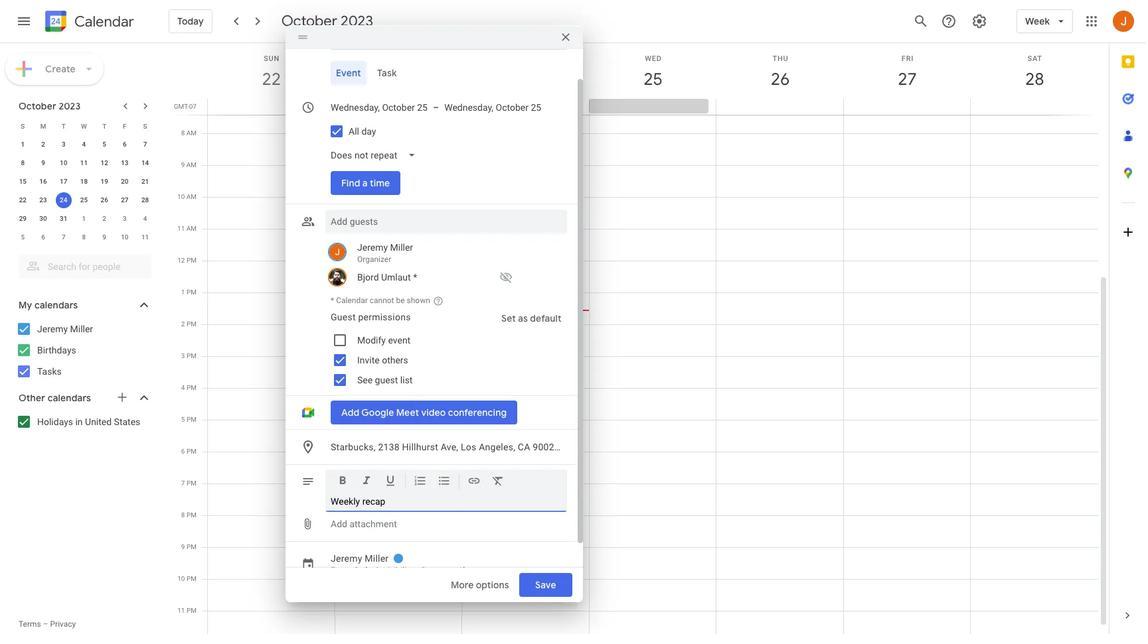 Task type: vqa. For each thing, say whether or not it's contained in the screenshot.


Task type: describe. For each thing, give the bounding box(es) containing it.
pm for 8 pm
[[187, 512, 197, 519]]

0 vertical spatial 2
[[41, 141, 45, 148]]

miller inside my calendars list
[[70, 324, 93, 335]]

1 vertical spatial october
[[19, 100, 56, 112]]

sun 22
[[261, 54, 280, 90]]

18
[[80, 178, 88, 185]]

in
[[75, 417, 83, 428]]

jeremy inside jeremy miller organizer
[[357, 242, 388, 253]]

november 1 element
[[76, 211, 92, 227]]

6 cell from the left
[[971, 99, 1098, 115]]

row group containing 1
[[13, 135, 155, 247]]

0 horizontal spatial 2023
[[59, 100, 81, 112]]

8 pm
[[181, 512, 197, 519]]

21
[[141, 178, 149, 185]]

31 element
[[56, 211, 72, 227]]

main drawer image
[[16, 13, 32, 29]]

tasks
[[37, 367, 62, 377]]

november 10 element
[[117, 230, 133, 246]]

20
[[121, 178, 129, 185]]

11 for 11 am
[[177, 225, 185, 232]]

25 element
[[76, 193, 92, 209]]

a
[[362, 177, 368, 189]]

november 3 element
[[117, 211, 133, 227]]

los
[[461, 442, 477, 453]]

other calendars
[[19, 392, 91, 404]]

1 s from the left
[[21, 123, 25, 130]]

0 horizontal spatial *
[[331, 296, 334, 305]]

28 link
[[1020, 64, 1050, 95]]

day
[[362, 126, 376, 137]]

my calendars button
[[3, 295, 165, 316]]

25 inside the wed 25
[[643, 68, 662, 90]]

pm for 9 pm
[[187, 544, 197, 551]]

9 for 9 pm
[[181, 544, 185, 551]]

0 horizontal spatial calendar
[[74, 12, 134, 31]]

week button
[[1017, 5, 1073, 37]]

set
[[502, 313, 516, 325]]

19
[[101, 178, 108, 185]]

find
[[341, 177, 360, 189]]

guests invited to this event. tree
[[325, 239, 567, 288]]

29
[[19, 215, 27, 222]]

17
[[60, 178, 67, 185]]

22 inside "grid"
[[261, 68, 280, 90]]

invite
[[357, 355, 380, 366]]

8 for 8 pm
[[181, 512, 185, 519]]

hillhurst
[[402, 442, 438, 453]]

set as default
[[502, 313, 562, 325]]

26 link
[[765, 64, 796, 95]]

as
[[518, 313, 528, 325]]

organizer
[[357, 255, 391, 264]]

15
[[19, 178, 27, 185]]

w
[[81, 123, 87, 130]]

add other calendars image
[[116, 391, 129, 404]]

24
[[60, 197, 67, 204]]

others
[[382, 355, 408, 366]]

bold image
[[336, 475, 349, 490]]

1 horizontal spatial 2023
[[341, 12, 373, 31]]

1 t from the left
[[62, 123, 66, 130]]

1 vertical spatial calendar
[[336, 296, 368, 305]]

add attachment
[[331, 519, 397, 530]]

jeremy miller inside dropdown button
[[331, 554, 389, 564]]

united
[[85, 417, 112, 428]]

28 inside "grid"
[[1024, 68, 1043, 90]]

1 horizontal spatial october
[[281, 12, 337, 31]]

14
[[141, 159, 149, 167]]

1 vertical spatial –
[[43, 620, 48, 630]]

10 for 10 pm
[[177, 576, 185, 583]]

list
[[400, 375, 413, 386]]

guest
[[331, 312, 356, 323]]

jeremy miller organizer
[[357, 242, 413, 264]]

guest permissions
[[331, 312, 411, 323]]

2 s from the left
[[143, 123, 147, 130]]

1 cell from the left
[[208, 99, 335, 115]]

12 for 12
[[101, 159, 108, 167]]

cannot
[[370, 296, 394, 305]]

30 element
[[35, 211, 51, 227]]

numbered list image
[[414, 475, 427, 490]]

pm for 12 pm
[[187, 257, 197, 264]]

permissions
[[358, 312, 411, 323]]

sat
[[1028, 54, 1043, 63]]

find a time button
[[331, 167, 401, 199]]

privacy link
[[50, 620, 76, 630]]

event
[[336, 67, 361, 79]]

am for 8 am
[[186, 129, 197, 137]]

07
[[189, 103, 197, 110]]

28 inside row
[[141, 197, 149, 204]]

row containing 5
[[13, 228, 155, 247]]

weekly recap
[[331, 497, 385, 507]]

jeremy miller button
[[325, 547, 567, 582]]

today
[[177, 15, 204, 27]]

19 element
[[96, 174, 112, 190]]

2138
[[378, 442, 400, 453]]

settings menu image
[[972, 13, 988, 29]]

row containing 15
[[13, 173, 155, 191]]

8 for november 8 element
[[82, 234, 86, 241]]

starbucks, 2138 hillhurst ave, los angeles, ca 90027, usa button
[[325, 436, 582, 460]]

thu 26
[[770, 54, 789, 90]]

pm for 11 pm
[[187, 608, 197, 615]]

4 for 4 pm
[[181, 385, 185, 392]]

november 8 element
[[76, 230, 92, 246]]

weekly
[[331, 497, 360, 507]]

10 element
[[56, 155, 72, 171]]

calendars for my calendars
[[34, 300, 78, 311]]

25 inside row
[[80, 197, 88, 204]]

9 for the november 9 element
[[102, 234, 106, 241]]

29 element
[[15, 211, 31, 227]]

group containing guest permissions
[[325, 307, 567, 390]]

invite others
[[357, 355, 408, 366]]

7 pm
[[181, 480, 197, 487]]

11 for 11 element
[[80, 159, 88, 167]]

1 for 1 pm
[[181, 289, 185, 296]]

miller inside dropdown button
[[365, 554, 389, 564]]

underline image
[[384, 475, 397, 490]]

30
[[39, 215, 47, 222]]

4 pm
[[181, 385, 197, 392]]

1 vertical spatial october 2023
[[19, 100, 81, 112]]

11 pm
[[177, 608, 197, 615]]

to element
[[433, 102, 439, 113]]

4 cell from the left
[[716, 99, 843, 115]]

find a time
[[341, 177, 390, 189]]

november 7 element
[[56, 230, 72, 246]]

default
[[530, 313, 562, 325]]

calendar element
[[43, 8, 134, 37]]

8 up 15
[[21, 159, 25, 167]]

am for 10 am
[[186, 193, 197, 201]]

17 element
[[56, 174, 72, 190]]

0 vertical spatial 5
[[102, 141, 106, 148]]

other calendars button
[[3, 388, 165, 409]]

* calendar cannot be shown
[[331, 296, 430, 305]]

5 cell from the left
[[843, 99, 971, 115]]

* inside bjord umlaut tree item
[[413, 272, 417, 283]]

7 for the 'november 7' element
[[62, 234, 65, 241]]

fri 27
[[897, 54, 916, 90]]

24 cell
[[53, 191, 74, 210]]

11 for the november 11 element
[[141, 234, 149, 241]]

Start date text field
[[331, 100, 428, 116]]

14 element
[[137, 155, 153, 171]]

pm for 5 pm
[[187, 416, 197, 424]]

f
[[123, 123, 127, 130]]

guest
[[375, 375, 398, 386]]

usa
[[564, 442, 582, 453]]

bulleted list image
[[438, 475, 451, 490]]

today button
[[169, 5, 212, 37]]

am for 11 am
[[186, 225, 197, 232]]

modify event
[[357, 335, 411, 346]]

16
[[39, 178, 47, 185]]

12 element
[[96, 155, 112, 171]]

terms
[[19, 620, 41, 630]]

6 for november 6 element
[[41, 234, 45, 241]]

Search for people text field
[[27, 255, 143, 279]]

0 horizontal spatial 4
[[82, 141, 86, 148]]

holidays in united states
[[37, 417, 140, 428]]

10 for the 10 element
[[60, 159, 67, 167]]

am for 9 am
[[186, 161, 197, 169]]

event
[[388, 335, 411, 346]]

pm for 7 pm
[[187, 480, 197, 487]]

november 11 element
[[137, 230, 153, 246]]

grid containing 22
[[170, 43, 1109, 635]]

all
[[349, 126, 359, 137]]

1 horizontal spatial –
[[433, 102, 439, 113]]

other
[[19, 392, 45, 404]]

1 horizontal spatial october 2023
[[281, 12, 373, 31]]



Task type: locate. For each thing, give the bounding box(es) containing it.
5 down 4 pm
[[181, 416, 185, 424]]

9 up "10 pm"
[[181, 544, 185, 551]]

2 up 3 pm
[[181, 321, 185, 328]]

attachment
[[350, 519, 397, 530]]

2 down m
[[41, 141, 45, 148]]

bjord umlaut *
[[357, 272, 417, 283]]

see
[[357, 375, 373, 386]]

pm down 4 pm
[[187, 416, 197, 424]]

miller down my calendars "dropdown button"
[[70, 324, 93, 335]]

1 vertical spatial 2023
[[59, 100, 81, 112]]

None search field
[[0, 250, 165, 279]]

my
[[19, 300, 32, 311]]

1 horizontal spatial 22
[[261, 68, 280, 90]]

23
[[39, 197, 47, 204]]

2 vertical spatial 6
[[181, 448, 185, 456]]

holidays
[[37, 417, 73, 428]]

0 horizontal spatial 22
[[19, 197, 27, 204]]

0 vertical spatial 2023
[[341, 12, 373, 31]]

27 down "fri"
[[897, 68, 916, 90]]

1 vertical spatial 6
[[41, 234, 45, 241]]

1 inside "grid"
[[181, 289, 185, 296]]

1 vertical spatial 5
[[21, 234, 25, 241]]

calendars up in
[[48, 392, 91, 404]]

jeremy up organizer
[[357, 242, 388, 253]]

26 inside row
[[101, 197, 108, 204]]

1 vertical spatial 3
[[123, 215, 127, 222]]

11 down "10 am"
[[177, 225, 185, 232]]

1 horizontal spatial 1
[[82, 215, 86, 222]]

am down 8 am
[[186, 161, 197, 169]]

1 up 15
[[21, 141, 25, 148]]

insert link image
[[468, 475, 481, 490]]

13
[[121, 159, 129, 167]]

16 element
[[35, 174, 51, 190]]

ca
[[518, 442, 530, 453]]

2 for 2 pm
[[181, 321, 185, 328]]

birthdays
[[37, 345, 76, 356]]

calendars inside dropdown button
[[48, 392, 91, 404]]

1 vertical spatial jeremy miller
[[331, 554, 389, 564]]

7 for 7 pm
[[181, 480, 185, 487]]

5 for 5 pm
[[181, 416, 185, 424]]

2 inside "grid"
[[181, 321, 185, 328]]

3 up 4 pm
[[181, 353, 185, 360]]

10 am
[[177, 193, 197, 201]]

row containing 1
[[13, 135, 155, 154]]

7 up 14
[[143, 141, 147, 148]]

2 down 26 element at the left top
[[102, 215, 106, 222]]

pm for 4 pm
[[187, 385, 197, 392]]

0 horizontal spatial –
[[43, 620, 48, 630]]

6 down "f"
[[123, 141, 127, 148]]

0 vertical spatial miller
[[390, 242, 413, 253]]

3 pm
[[181, 353, 197, 360]]

6 inside "grid"
[[181, 448, 185, 456]]

5 inside "grid"
[[181, 416, 185, 424]]

am down 9 am
[[186, 193, 197, 201]]

1 down 25 element
[[82, 215, 86, 222]]

2023 down "create"
[[59, 100, 81, 112]]

row containing 8
[[13, 154, 155, 173]]

90027,
[[533, 442, 562, 453]]

pm up 3 pm
[[187, 321, 197, 328]]

25 down the wed on the right of the page
[[643, 68, 662, 90]]

22 element
[[15, 193, 31, 209]]

8 for 8 am
[[181, 129, 185, 137]]

pm for 1 pm
[[187, 289, 197, 296]]

0 vertical spatial october
[[281, 12, 337, 31]]

7 inside "grid"
[[181, 480, 185, 487]]

2 horizontal spatial 4
[[181, 385, 185, 392]]

set as default button
[[496, 307, 567, 331]]

fri
[[902, 54, 914, 63]]

27 inside 27 element
[[121, 197, 129, 204]]

4 pm from the top
[[187, 353, 197, 360]]

2 horizontal spatial 6
[[181, 448, 185, 456]]

row inside "grid"
[[202, 99, 1109, 115]]

1 down 12 pm
[[181, 289, 185, 296]]

0 vertical spatial 4
[[82, 141, 86, 148]]

5 down 29 element
[[21, 234, 25, 241]]

1 horizontal spatial miller
[[365, 554, 389, 564]]

show schedule of bjord umlaut image
[[495, 267, 517, 288]]

11 up 18 at the left
[[80, 159, 88, 167]]

s left m
[[21, 123, 25, 130]]

28 down sat
[[1024, 68, 1043, 90]]

pm for 10 pm
[[187, 576, 197, 583]]

2
[[41, 141, 45, 148], [102, 215, 106, 222], [181, 321, 185, 328]]

pm for 3 pm
[[187, 353, 197, 360]]

31
[[60, 215, 67, 222]]

2 horizontal spatial miller
[[390, 242, 413, 253]]

november 4 element
[[137, 211, 153, 227]]

3 inside 'element'
[[123, 215, 127, 222]]

miller up organizer
[[390, 242, 413, 253]]

jeremy miller down add attachment button
[[331, 554, 389, 564]]

8 down november 1 element
[[82, 234, 86, 241]]

1 horizontal spatial 6
[[123, 141, 127, 148]]

t
[[62, 123, 66, 130], [102, 123, 106, 130]]

3
[[62, 141, 65, 148], [123, 215, 127, 222], [181, 353, 185, 360]]

see guest list
[[357, 375, 413, 386]]

all day
[[349, 126, 376, 137]]

1 vertical spatial *
[[331, 296, 334, 305]]

2 for november 2 element
[[102, 215, 106, 222]]

pm down 9 pm
[[187, 576, 197, 583]]

0 horizontal spatial 5
[[21, 234, 25, 241]]

october 2023
[[281, 12, 373, 31], [19, 100, 81, 112]]

1 pm from the top
[[187, 257, 197, 264]]

0 horizontal spatial miller
[[70, 324, 93, 335]]

october 2023 up m
[[19, 100, 81, 112]]

7 down 31 element
[[62, 234, 65, 241]]

7 up 8 pm
[[181, 480, 185, 487]]

calendar
[[74, 12, 134, 31], [336, 296, 368, 305]]

0 horizontal spatial tab list
[[296, 61, 567, 85]]

10 up 11 pm
[[177, 576, 185, 583]]

calendars right my
[[34, 300, 78, 311]]

1 horizontal spatial 4
[[143, 215, 147, 222]]

calendars for other calendars
[[48, 392, 91, 404]]

10 pm from the top
[[187, 544, 197, 551]]

t left "f"
[[102, 123, 106, 130]]

23 element
[[35, 193, 51, 209]]

bjord umlaut tree item
[[325, 267, 567, 288]]

2 vertical spatial 3
[[181, 353, 185, 360]]

1 vertical spatial 28
[[141, 197, 149, 204]]

* up guest
[[331, 296, 334, 305]]

1 am from the top
[[186, 129, 197, 137]]

25 link
[[638, 64, 668, 95]]

12
[[101, 159, 108, 167], [177, 257, 185, 264]]

0 vertical spatial 28
[[1024, 68, 1043, 90]]

2023
[[341, 12, 373, 31], [59, 100, 81, 112]]

21 element
[[137, 174, 153, 190]]

2 vertical spatial jeremy
[[331, 554, 362, 564]]

3 am from the top
[[186, 193, 197, 201]]

be
[[396, 296, 405, 305]]

26 inside "grid"
[[770, 68, 789, 90]]

8 down 'gmt-'
[[181, 129, 185, 137]]

1 horizontal spatial 12
[[177, 257, 185, 264]]

miller down attachment at bottom left
[[365, 554, 389, 564]]

9 for 9 am
[[181, 161, 185, 169]]

jeremy inside my calendars list
[[37, 324, 68, 335]]

pm up 8 pm
[[187, 480, 197, 487]]

– right the terms link
[[43, 620, 48, 630]]

cell
[[208, 99, 335, 115], [335, 99, 462, 115], [462, 99, 589, 115], [716, 99, 843, 115], [843, 99, 971, 115], [971, 99, 1098, 115]]

jeremy miller up birthdays
[[37, 324, 93, 335]]

11 down 'november 4' element
[[141, 234, 149, 241]]

november 5 element
[[15, 230, 31, 246]]

0 horizontal spatial 12
[[101, 159, 108, 167]]

gmt-07
[[174, 103, 197, 110]]

3 pm from the top
[[187, 321, 197, 328]]

10 up 11 am
[[177, 193, 185, 201]]

s right "f"
[[143, 123, 147, 130]]

10 for november 10 element
[[121, 234, 129, 241]]

2 vertical spatial 4
[[181, 385, 185, 392]]

12 up 19
[[101, 159, 108, 167]]

5 pm
[[181, 416, 197, 424]]

10 for 10 am
[[177, 193, 185, 201]]

3 cell from the left
[[462, 99, 589, 115]]

1 horizontal spatial 27
[[897, 68, 916, 90]]

27 inside "grid"
[[897, 68, 916, 90]]

am up 12 pm
[[186, 225, 197, 232]]

states
[[114, 417, 140, 428]]

0 horizontal spatial 25
[[80, 197, 88, 204]]

11
[[80, 159, 88, 167], [177, 225, 185, 232], [141, 234, 149, 241], [177, 608, 185, 615]]

3 for november 3 'element' at the left of the page
[[123, 215, 127, 222]]

row
[[202, 99, 1109, 115], [13, 117, 155, 135], [13, 135, 155, 154], [13, 154, 155, 173], [13, 173, 155, 191], [13, 191, 155, 210], [13, 210, 155, 228], [13, 228, 155, 247]]

5 up 12 element
[[102, 141, 106, 148]]

11 pm from the top
[[187, 576, 197, 583]]

pm up 4 pm
[[187, 353, 197, 360]]

0 horizontal spatial 1
[[21, 141, 25, 148]]

2 horizontal spatial 1
[[181, 289, 185, 296]]

27 down 20 element
[[121, 197, 129, 204]]

12 inside october 2023 grid
[[101, 159, 108, 167]]

0 vertical spatial 27
[[897, 68, 916, 90]]

28
[[1024, 68, 1043, 90], [141, 197, 149, 204]]

4 down 28 element
[[143, 215, 147, 222]]

1 horizontal spatial 25
[[643, 68, 662, 90]]

15 element
[[15, 174, 31, 190]]

5
[[102, 141, 106, 148], [21, 234, 25, 241], [181, 416, 185, 424]]

ave,
[[441, 442, 458, 453]]

grid
[[170, 43, 1109, 635]]

6 up 7 pm
[[181, 448, 185, 456]]

1 horizontal spatial 26
[[770, 68, 789, 90]]

2 cell from the left
[[335, 99, 462, 115]]

11 for 11 pm
[[177, 608, 185, 615]]

11 am
[[177, 225, 197, 232]]

9 up "16"
[[41, 159, 45, 167]]

26 element
[[96, 193, 112, 209]]

week
[[1025, 15, 1050, 27]]

– right start date text box
[[433, 102, 439, 113]]

1 for november 1 element
[[82, 215, 86, 222]]

0 vertical spatial *
[[413, 272, 417, 283]]

0 horizontal spatial october
[[19, 100, 56, 112]]

22 inside october 2023 grid
[[19, 197, 27, 204]]

0 vertical spatial calendar
[[74, 12, 134, 31]]

18 element
[[76, 174, 92, 190]]

9 up "10 am"
[[181, 161, 185, 169]]

1 horizontal spatial t
[[102, 123, 106, 130]]

0 horizontal spatial october 2023
[[19, 100, 81, 112]]

None field
[[325, 143, 427, 167]]

jeremy inside dropdown button
[[331, 554, 362, 564]]

28 element
[[137, 193, 153, 209]]

0 vertical spatial 26
[[770, 68, 789, 90]]

1 horizontal spatial 7
[[143, 141, 147, 148]]

1 horizontal spatial *
[[413, 272, 417, 283]]

pm up 7 pm
[[187, 448, 197, 456]]

2 vertical spatial 2
[[181, 321, 185, 328]]

11 inside 11 element
[[80, 159, 88, 167]]

pm up 9 pm
[[187, 512, 197, 519]]

1 vertical spatial 1
[[82, 215, 86, 222]]

2 vertical spatial miller
[[365, 554, 389, 564]]

pm up 1 pm
[[187, 257, 197, 264]]

wed 25
[[643, 54, 662, 90]]

0 horizontal spatial 3
[[62, 141, 65, 148]]

12 pm
[[177, 257, 197, 264]]

miller
[[390, 242, 413, 253], [70, 324, 93, 335], [365, 554, 389, 564]]

0 vertical spatial 6
[[123, 141, 127, 148]]

4 am from the top
[[186, 225, 197, 232]]

4 inside 'november 4' element
[[143, 215, 147, 222]]

jeremy miller inside my calendars list
[[37, 324, 93, 335]]

thu
[[773, 54, 789, 63]]

6 pm
[[181, 448, 197, 456]]

2 pm from the top
[[187, 289, 197, 296]]

1 vertical spatial miller
[[70, 324, 93, 335]]

12 down 11 am
[[177, 257, 185, 264]]

privacy
[[50, 620, 76, 630]]

1 horizontal spatial 2
[[102, 215, 106, 222]]

0 vertical spatial jeremy
[[357, 242, 388, 253]]

october 2023 up event button
[[281, 12, 373, 31]]

calendar up guest
[[336, 296, 368, 305]]

3 down 27 element
[[123, 215, 127, 222]]

8 up 9 pm
[[181, 512, 185, 519]]

0 vertical spatial 22
[[261, 68, 280, 90]]

7 inside the 'november 7' element
[[62, 234, 65, 241]]

calendars
[[34, 300, 78, 311], [48, 392, 91, 404]]

formatting options toolbar
[[325, 470, 567, 498]]

8 am
[[181, 129, 197, 137]]

pm for 2 pm
[[187, 321, 197, 328]]

1 horizontal spatial jeremy miller
[[331, 554, 389, 564]]

1 vertical spatial 25
[[80, 197, 88, 204]]

jeremy down "add"
[[331, 554, 362, 564]]

october up event button
[[281, 12, 337, 31]]

pm up 2 pm
[[187, 289, 197, 296]]

4 up 5 pm
[[181, 385, 185, 392]]

row containing s
[[13, 117, 155, 135]]

0 vertical spatial 7
[[143, 141, 147, 148]]

0 horizontal spatial 6
[[41, 234, 45, 241]]

13 element
[[117, 155, 133, 171]]

9
[[41, 159, 45, 167], [181, 161, 185, 169], [102, 234, 106, 241], [181, 544, 185, 551]]

0 vertical spatial jeremy miller
[[37, 324, 93, 335]]

4 down w
[[82, 141, 86, 148]]

6 pm from the top
[[187, 416, 197, 424]]

november 9 element
[[96, 230, 112, 246]]

6 for 6 pm
[[181, 448, 185, 456]]

End date text field
[[444, 100, 541, 116]]

0 horizontal spatial s
[[21, 123, 25, 130]]

november 2 element
[[96, 211, 112, 227]]

gmt-
[[174, 103, 189, 110]]

10 pm
[[177, 576, 197, 583]]

1 horizontal spatial tab list
[[1110, 43, 1146, 598]]

my calendars list
[[3, 319, 165, 383]]

9 pm from the top
[[187, 512, 197, 519]]

tab list containing event
[[296, 61, 567, 85]]

20 element
[[117, 174, 133, 190]]

october 2023 grid
[[13, 117, 155, 247]]

6 down 30 element
[[41, 234, 45, 241]]

7 pm from the top
[[187, 448, 197, 456]]

t left w
[[62, 123, 66, 130]]

remove formatting image
[[491, 475, 505, 490]]

24, today element
[[56, 193, 72, 209]]

5 for november 5 element
[[21, 234, 25, 241]]

1 vertical spatial 27
[[121, 197, 129, 204]]

2 horizontal spatial 3
[[181, 353, 185, 360]]

6
[[123, 141, 127, 148], [41, 234, 45, 241], [181, 448, 185, 456]]

26 down thu
[[770, 68, 789, 90]]

row group
[[13, 135, 155, 247]]

* right umlaut
[[413, 272, 417, 283]]

october up m
[[19, 100, 56, 112]]

group
[[325, 307, 567, 390]]

27
[[897, 68, 916, 90], [121, 197, 129, 204]]

26 down the 19 element
[[101, 197, 108, 204]]

2 t from the left
[[102, 123, 106, 130]]

1 horizontal spatial 5
[[102, 141, 106, 148]]

task
[[377, 67, 397, 79]]

november 6 element
[[35, 230, 51, 246]]

0 horizontal spatial 2
[[41, 141, 45, 148]]

0 horizontal spatial t
[[62, 123, 66, 130]]

pm up 5 pm
[[187, 385, 197, 392]]

shown
[[407, 296, 430, 305]]

jeremy miller
[[37, 324, 93, 335], [331, 554, 389, 564]]

add
[[331, 519, 347, 530]]

1 horizontal spatial 28
[[1024, 68, 1043, 90]]

Guests text field
[[331, 210, 562, 234]]

10 down november 3 'element' at the left of the page
[[121, 234, 129, 241]]

3 for 3 pm
[[181, 353, 185, 360]]

1 vertical spatial 2
[[102, 215, 106, 222]]

25
[[643, 68, 662, 90], [80, 197, 88, 204]]

1 pm
[[181, 289, 197, 296]]

pm down 8 pm
[[187, 544, 197, 551]]

2 vertical spatial 5
[[181, 416, 185, 424]]

22
[[261, 68, 280, 90], [19, 197, 27, 204]]

row containing 29
[[13, 210, 155, 228]]

25 down "18" element
[[80, 197, 88, 204]]

2 am from the top
[[186, 161, 197, 169]]

11 down "10 pm"
[[177, 608, 185, 615]]

0 vertical spatial calendars
[[34, 300, 78, 311]]

0 vertical spatial 25
[[643, 68, 662, 90]]

Description text field
[[331, 497, 562, 507]]

5 pm from the top
[[187, 385, 197, 392]]

add attachment button
[[325, 513, 402, 537]]

tab list
[[1110, 43, 1146, 598], [296, 61, 567, 85]]

pm down "10 pm"
[[187, 608, 197, 615]]

8 pm from the top
[[187, 480, 197, 487]]

4 inside "grid"
[[181, 385, 185, 392]]

0 vertical spatial 3
[[62, 141, 65, 148]]

1 vertical spatial 26
[[101, 197, 108, 204]]

3 up the 10 element
[[62, 141, 65, 148]]

jeremy miller, organizer tree item
[[325, 239, 567, 267]]

12 for 12 pm
[[177, 257, 185, 264]]

–
[[433, 102, 439, 113], [43, 620, 48, 630]]

2 horizontal spatial 5
[[181, 416, 185, 424]]

22 down the 15 element
[[19, 197, 27, 204]]

0 horizontal spatial 28
[[141, 197, 149, 204]]

0 horizontal spatial 26
[[101, 197, 108, 204]]

2 vertical spatial 7
[[181, 480, 185, 487]]

italic image
[[360, 475, 373, 490]]

calendar heading
[[72, 12, 134, 31]]

sat 28
[[1024, 54, 1043, 90]]

time
[[370, 177, 390, 189]]

0 horizontal spatial jeremy miller
[[37, 324, 93, 335]]

0 vertical spatial 12
[[101, 159, 108, 167]]

1 vertical spatial 4
[[143, 215, 147, 222]]

28 down 21 element
[[141, 197, 149, 204]]

0 vertical spatial october 2023
[[281, 12, 373, 31]]

calendar up "create"
[[74, 12, 134, 31]]

am
[[186, 129, 197, 137], [186, 161, 197, 169], [186, 193, 197, 201], [186, 225, 197, 232]]

22 down sun
[[261, 68, 280, 90]]

pm for 6 pm
[[187, 448, 197, 456]]

0 horizontal spatial 7
[[62, 234, 65, 241]]

11 inside the november 11 element
[[141, 234, 149, 241]]

calendars inside "dropdown button"
[[34, 300, 78, 311]]

1 horizontal spatial calendar
[[336, 296, 368, 305]]

*
[[413, 272, 417, 283], [331, 296, 334, 305]]

2023 up event button
[[341, 12, 373, 31]]

10 up 17
[[60, 159, 67, 167]]

am down 07
[[186, 129, 197, 137]]

27 link
[[892, 64, 923, 95]]

3 inside "grid"
[[181, 353, 185, 360]]

jeremy up birthdays
[[37, 324, 68, 335]]

1 vertical spatial jeremy
[[37, 324, 68, 335]]

12 pm from the top
[[187, 608, 197, 615]]

11 element
[[76, 155, 92, 171]]

27 element
[[117, 193, 133, 209]]

starbucks,
[[331, 442, 376, 453]]

4 for 'november 4' element
[[143, 215, 147, 222]]

miller inside jeremy miller organizer
[[390, 242, 413, 253]]

row containing 22
[[13, 191, 155, 210]]

0 vertical spatial 1
[[21, 141, 25, 148]]

9 down november 2 element
[[102, 234, 106, 241]]

12 inside "grid"
[[177, 257, 185, 264]]



